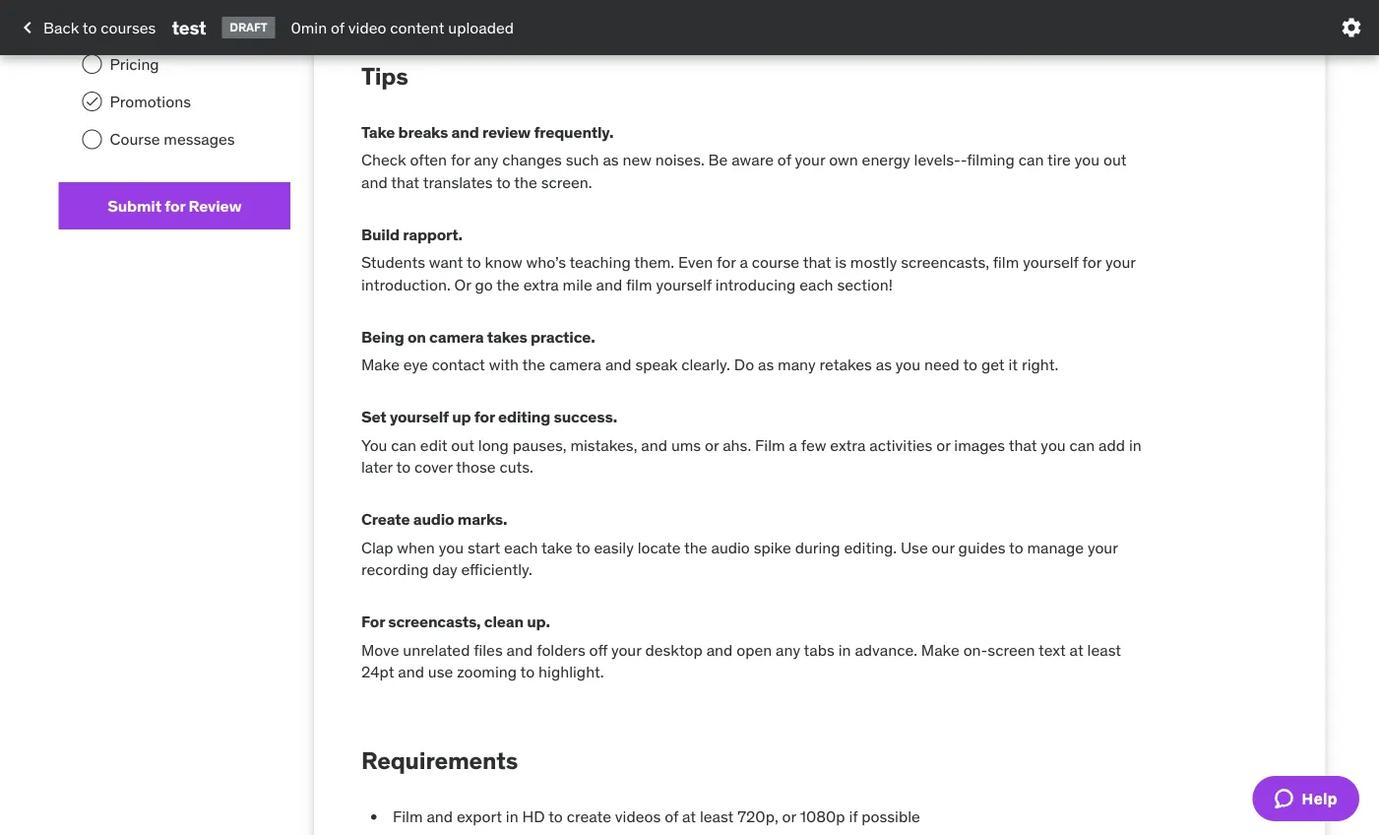 Task type: locate. For each thing, give the bounding box(es) containing it.
1 horizontal spatial least
[[1088, 640, 1122, 660]]

the right 'with'
[[523, 355, 546, 375]]

0 vertical spatial make
[[361, 355, 400, 375]]

out right tire
[[1104, 150, 1127, 170]]

0 horizontal spatial each
[[504, 537, 538, 558]]

highlight.
[[539, 662, 604, 682]]

any inside the take breaks and review frequently. check often for any changes such as new noises. be aware of your own energy levels--filming can tire you out and that translates to the screen.
[[474, 150, 499, 170]]

each left section!
[[800, 274, 834, 294]]

1 horizontal spatial can
[[1019, 150, 1044, 170]]

you up day
[[439, 537, 464, 558]]

0 horizontal spatial any
[[474, 150, 499, 170]]

ums
[[672, 435, 701, 455]]

screencasts, up unrelated
[[388, 612, 481, 632]]

to inside build rapport. students want to know who's teaching them. even for a course that is mostly screencasts, film yourself for your introduction. or go the extra mile and film yourself introducing each section!
[[467, 252, 481, 272]]

1 horizontal spatial out
[[1104, 150, 1127, 170]]

you left need
[[896, 355, 921, 375]]

your inside for screencasts, clean up. move unrelated files and folders off your desktop and open any tabs in advance. make on-screen text at least 24pt and use zooming to highlight.
[[612, 640, 642, 660]]

1 vertical spatial at
[[682, 807, 696, 827]]

1 vertical spatial incomplete image
[[82, 54, 102, 74]]

and left ums
[[641, 435, 668, 455]]

levels-
[[914, 150, 961, 170]]

promotions
[[110, 91, 191, 111]]

1 horizontal spatial of
[[665, 807, 679, 827]]

make down being
[[361, 355, 400, 375]]

1 horizontal spatial in
[[839, 640, 851, 660]]

you left add
[[1041, 435, 1066, 455]]

1 vertical spatial of
[[778, 150, 792, 170]]

your
[[795, 150, 826, 170], [1106, 252, 1136, 272], [1088, 537, 1118, 558], [612, 640, 642, 660]]

in right add
[[1130, 435, 1142, 455]]

advance.
[[855, 640, 918, 660]]

least right text
[[1088, 640, 1122, 660]]

build
[[361, 224, 400, 244]]

to
[[83, 17, 97, 37], [497, 172, 511, 192], [467, 252, 481, 272], [964, 355, 978, 375], [396, 457, 411, 477], [576, 537, 591, 558], [1010, 537, 1024, 558], [521, 662, 535, 682], [549, 807, 563, 827]]

audio up when
[[413, 509, 454, 529]]

incomplete image down back to courses link
[[82, 54, 102, 74]]

review
[[483, 122, 531, 142]]

1 horizontal spatial any
[[776, 640, 801, 660]]

test
[[172, 15, 206, 39]]

that
[[391, 172, 420, 192], [803, 252, 832, 272], [1009, 435, 1038, 455]]

who's
[[527, 252, 566, 272]]

1 vertical spatial a
[[789, 435, 798, 455]]

1 vertical spatial camera
[[550, 355, 602, 375]]

to right later
[[396, 457, 411, 477]]

1 horizontal spatial audio
[[712, 537, 750, 558]]

in
[[1130, 435, 1142, 455], [839, 640, 851, 660], [506, 807, 519, 827]]

to inside for screencasts, clean up. move unrelated files and folders off your desktop and open any tabs in advance. make on-screen text at least 24pt and use zooming to highlight.
[[521, 662, 535, 682]]

at
[[1070, 640, 1084, 660], [682, 807, 696, 827]]

back to courses link
[[16, 11, 156, 44]]

course for course landing page
[[110, 16, 160, 36]]

0 horizontal spatial or
[[705, 435, 719, 455]]

go
[[475, 274, 493, 294]]

1 vertical spatial extra
[[831, 435, 866, 455]]

as left new
[[603, 150, 619, 170]]

0 horizontal spatial yourself
[[390, 407, 449, 427]]

know
[[485, 252, 523, 272]]

your inside create audio marks. clap when you start each take to easily locate the audio spike during editing. use our guides to manage your recording day efficiently.
[[1088, 537, 1118, 558]]

2 vertical spatial of
[[665, 807, 679, 827]]

make inside for screencasts, clean up. move unrelated files and folders off your desktop and open any tabs in advance. make on-screen text at least 24pt and use zooming to highlight.
[[922, 640, 960, 660]]

make left on-
[[922, 640, 960, 660]]

0 horizontal spatial extra
[[524, 274, 559, 294]]

with
[[489, 355, 519, 375]]

0 vertical spatial in
[[1130, 435, 1142, 455]]

1 vertical spatial make
[[922, 640, 960, 660]]

a up introducing
[[740, 252, 748, 272]]

0 horizontal spatial out
[[451, 435, 475, 455]]

success.
[[554, 407, 618, 427]]

out up those
[[451, 435, 475, 455]]

to left get
[[964, 355, 978, 375]]

0 horizontal spatial least
[[700, 807, 734, 827]]

mile
[[563, 274, 593, 294]]

in inside set yourself up for editing success. you can edit out long pauses, mistakes, and ums or ahs. film a few extra activities or images that you can add in later to cover those cuts.
[[1130, 435, 1142, 455]]

those
[[456, 457, 496, 477]]

video
[[348, 17, 387, 37]]

that down 'check'
[[391, 172, 420, 192]]

that left is
[[803, 252, 832, 272]]

2 vertical spatial in
[[506, 807, 519, 827]]

0min
[[291, 17, 327, 37]]

0 horizontal spatial at
[[682, 807, 696, 827]]

you
[[1075, 150, 1100, 170], [896, 355, 921, 375], [1041, 435, 1066, 455], [439, 537, 464, 558]]

2 horizontal spatial in
[[1130, 435, 1142, 455]]

1 vertical spatial out
[[451, 435, 475, 455]]

0 horizontal spatial that
[[391, 172, 420, 192]]

0 vertical spatial that
[[391, 172, 420, 192]]

such
[[566, 150, 599, 170]]

0 horizontal spatial in
[[506, 807, 519, 827]]

own
[[829, 150, 859, 170]]

make inside being on camera takes practice. make eye contact with the camera and speak clearly. do as many retakes as you need to get it right.
[[361, 355, 400, 375]]

section!
[[838, 274, 893, 294]]

to inside the take breaks and review frequently. check often for any changes such as new noises. be aware of your own energy levels--filming can tire you out and that translates to the screen.
[[497, 172, 511, 192]]

2 horizontal spatial of
[[778, 150, 792, 170]]

content
[[390, 17, 445, 37]]

course
[[110, 16, 160, 36], [110, 129, 160, 149]]

the inside the take breaks and review frequently. check often for any changes such as new noises. be aware of your own energy levels--filming can tire you out and that translates to the screen.
[[514, 172, 538, 192]]

0 vertical spatial out
[[1104, 150, 1127, 170]]

1 vertical spatial in
[[839, 640, 851, 660]]

2 horizontal spatial that
[[1009, 435, 1038, 455]]

for inside the take breaks and review frequently. check often for any changes such as new noises. be aware of your own energy levels--filming can tire you out and that translates to the screen.
[[451, 150, 470, 170]]

0 vertical spatial least
[[1088, 640, 1122, 660]]

few
[[801, 435, 827, 455]]

the right locate
[[685, 537, 708, 558]]

each inside build rapport. students want to know who's teaching them. even for a course that is mostly screencasts, film yourself for your introduction. or go the extra mile and film yourself introducing each section!
[[800, 274, 834, 294]]

course landing page link
[[59, 7, 291, 45]]

that inside set yourself up for editing success. you can edit out long pauses, mistakes, and ums or ahs. film a few extra activities or images that you can add in later to cover those cuts.
[[1009, 435, 1038, 455]]

introduction.
[[361, 274, 451, 294]]

and inside set yourself up for editing success. you can edit out long pauses, mistakes, and ums or ahs. film a few extra activities or images that you can add in later to cover those cuts.
[[641, 435, 668, 455]]

as right do
[[758, 355, 774, 375]]

possible
[[862, 807, 921, 827]]

out inside the take breaks and review frequently. check often for any changes such as new noises. be aware of your own energy levels--filming can tire you out and that translates to the screen.
[[1104, 150, 1127, 170]]

to right hd
[[549, 807, 563, 827]]

and down 'check'
[[361, 172, 388, 192]]

any left the tabs
[[776, 640, 801, 660]]

incomplete image
[[82, 16, 102, 36], [82, 54, 102, 74]]

a inside set yourself up for editing success. you can edit out long pauses, mistakes, and ums or ahs. film a few extra activities or images that you can add in later to cover those cuts.
[[789, 435, 798, 455]]

of right aware
[[778, 150, 792, 170]]

0 horizontal spatial of
[[331, 17, 345, 37]]

incomplete image inside course landing page link
[[82, 16, 102, 36]]

any
[[474, 150, 499, 170], [776, 640, 801, 660]]

as inside the take breaks and review frequently. check often for any changes such as new noises. be aware of your own energy levels--filming can tire you out and that translates to the screen.
[[603, 150, 619, 170]]

2 vertical spatial that
[[1009, 435, 1038, 455]]

incomplete image right back
[[82, 16, 102, 36]]

extra right few
[[831, 435, 866, 455]]

in left hd
[[506, 807, 519, 827]]

medium image
[[16, 16, 39, 39]]

0 vertical spatial screencasts,
[[901, 252, 990, 272]]

courses
[[101, 17, 156, 37]]

to right zooming
[[521, 662, 535, 682]]

mostly
[[851, 252, 898, 272]]

screencasts, right mostly
[[901, 252, 990, 272]]

editing.
[[845, 537, 897, 558]]

camera up contact at left
[[429, 326, 484, 347]]

1 vertical spatial yourself
[[656, 274, 712, 294]]

0 vertical spatial each
[[800, 274, 834, 294]]

manage
[[1028, 537, 1084, 558]]

1 vertical spatial screencasts,
[[388, 612, 481, 632]]

1 vertical spatial film
[[393, 807, 423, 827]]

out
[[1104, 150, 1127, 170], [451, 435, 475, 455]]

you right tire
[[1075, 150, 1100, 170]]

your inside the take breaks and review frequently. check often for any changes such as new noises. be aware of your own energy levels--filming can tire you out and that translates to the screen.
[[795, 150, 826, 170]]

film down requirements
[[393, 807, 423, 827]]

1 horizontal spatial film
[[755, 435, 786, 455]]

1 incomplete image from the top
[[82, 16, 102, 36]]

or left ahs.
[[705, 435, 719, 455]]

0 vertical spatial audio
[[413, 509, 454, 529]]

a left few
[[789, 435, 798, 455]]

2 horizontal spatial yourself
[[1023, 252, 1079, 272]]

to up the go
[[467, 252, 481, 272]]

as right retakes
[[876, 355, 892, 375]]

requirements
[[361, 746, 518, 775]]

add
[[1099, 435, 1126, 455]]

course down promotions
[[110, 129, 160, 149]]

up.
[[527, 612, 550, 632]]

0 horizontal spatial make
[[361, 355, 400, 375]]

unrelated
[[403, 640, 470, 660]]

them.
[[635, 252, 675, 272]]

extra down who's
[[524, 274, 559, 294]]

retakes
[[820, 355, 872, 375]]

can left add
[[1070, 435, 1095, 455]]

and down teaching
[[596, 274, 623, 294]]

0 vertical spatial course
[[110, 16, 160, 36]]

recording
[[361, 559, 429, 580]]

and left use
[[398, 662, 424, 682]]

2 course from the top
[[110, 129, 160, 149]]

to right back
[[83, 17, 97, 37]]

contact
[[432, 355, 485, 375]]

0 vertical spatial at
[[1070, 640, 1084, 660]]

tabs
[[804, 640, 835, 660]]

edit
[[420, 435, 448, 455]]

the
[[514, 172, 538, 192], [497, 274, 520, 294], [523, 355, 546, 375], [685, 537, 708, 558]]

breaks
[[399, 122, 448, 142]]

1 horizontal spatial a
[[789, 435, 798, 455]]

1 horizontal spatial camera
[[550, 355, 602, 375]]

extra inside build rapport. students want to know who's teaching them. even for a course that is mostly screencasts, film yourself for your introduction. or go the extra mile and film yourself introducing each section!
[[524, 274, 559, 294]]

you inside the take breaks and review frequently. check often for any changes such as new noises. be aware of your own energy levels--filming can tire you out and that translates to the screen.
[[1075, 150, 1100, 170]]

that right images
[[1009, 435, 1038, 455]]

1 vertical spatial course
[[110, 129, 160, 149]]

day
[[433, 559, 458, 580]]

locate
[[638, 537, 681, 558]]

create
[[567, 807, 612, 827]]

submit for review button
[[59, 182, 291, 229]]

1 vertical spatial each
[[504, 537, 538, 558]]

a
[[740, 252, 748, 272], [789, 435, 798, 455]]

least left 720p,
[[700, 807, 734, 827]]

in right the tabs
[[839, 640, 851, 660]]

the down changes
[[514, 172, 538, 192]]

incomplete image for course landing page
[[82, 16, 102, 36]]

use
[[428, 662, 453, 682]]

0 vertical spatial film
[[755, 435, 786, 455]]

at inside for screencasts, clean up. move unrelated files and folders off your desktop and open any tabs in advance. make on-screen text at least 24pt and use zooming to highlight.
[[1070, 640, 1084, 660]]

audio left spike
[[712, 537, 750, 558]]

and left open
[[707, 640, 733, 660]]

at right text
[[1070, 640, 1084, 660]]

1 horizontal spatial at
[[1070, 640, 1084, 660]]

audio
[[413, 509, 454, 529], [712, 537, 750, 558]]

you inside create audio marks. clap when you start each take to easily locate the audio spike during editing. use our guides to manage your recording day efficiently.
[[439, 537, 464, 558]]

each inside create audio marks. clap when you start each take to easily locate the audio spike during editing. use our guides to manage your recording day efficiently.
[[504, 537, 538, 558]]

least inside for screencasts, clean up. move unrelated files and folders off your desktop and open any tabs in advance. make on-screen text at least 24pt and use zooming to highlight.
[[1088, 640, 1122, 660]]

1 horizontal spatial make
[[922, 640, 960, 660]]

extra
[[524, 274, 559, 294], [831, 435, 866, 455]]

0 horizontal spatial screencasts,
[[388, 612, 481, 632]]

course landing page
[[110, 16, 255, 36]]

film right ahs.
[[755, 435, 786, 455]]

camera down 'practice.'
[[550, 355, 602, 375]]

promotions link
[[59, 83, 291, 121]]

0 horizontal spatial film
[[626, 274, 653, 294]]

1 horizontal spatial extra
[[831, 435, 866, 455]]

course up pricing
[[110, 16, 160, 36]]

eye
[[404, 355, 428, 375]]

set yourself up for editing success. you can edit out long pauses, mistakes, and ums or ahs. film a few extra activities or images that you can add in later to cover those cuts.
[[361, 407, 1142, 477]]

0 vertical spatial a
[[740, 252, 748, 272]]

1 horizontal spatial each
[[800, 274, 834, 294]]

and left speak
[[606, 355, 632, 375]]

of right 0min
[[331, 17, 345, 37]]

1 vertical spatial audio
[[712, 537, 750, 558]]

24pt
[[361, 662, 394, 682]]

or
[[455, 274, 471, 294]]

can left tire
[[1019, 150, 1044, 170]]

any down review
[[474, 150, 499, 170]]

1 vertical spatial any
[[776, 640, 801, 660]]

1 horizontal spatial that
[[803, 252, 832, 272]]

incomplete image inside the pricing link
[[82, 54, 102, 74]]

0 vertical spatial extra
[[524, 274, 559, 294]]

files
[[474, 640, 503, 660]]

that inside the take breaks and review frequently. check often for any changes such as new noises. be aware of your own energy levels--filming can tire you out and that translates to the screen.
[[391, 172, 420, 192]]

pricing
[[110, 53, 159, 74]]

completed element
[[82, 92, 102, 111]]

least
[[1088, 640, 1122, 660], [700, 807, 734, 827]]

0 horizontal spatial as
[[603, 150, 619, 170]]

0 vertical spatial film
[[994, 252, 1020, 272]]

0 vertical spatial camera
[[429, 326, 484, 347]]

easily
[[594, 537, 634, 558]]

film
[[755, 435, 786, 455], [393, 807, 423, 827]]

2 vertical spatial yourself
[[390, 407, 449, 427]]

to down changes
[[497, 172, 511, 192]]

1 course from the top
[[110, 16, 160, 36]]

energy
[[862, 150, 911, 170]]

at right the videos
[[682, 807, 696, 827]]

-
[[961, 150, 967, 170]]

0 vertical spatial any
[[474, 150, 499, 170]]

the down the know
[[497, 274, 520, 294]]

each up "efficiently."
[[504, 537, 538, 558]]

film and export in hd to create videos of at least 720p, or 1080p if possible
[[393, 807, 921, 827]]

0 horizontal spatial film
[[393, 807, 423, 827]]

0 horizontal spatial a
[[740, 252, 748, 272]]

2 incomplete image from the top
[[82, 54, 102, 74]]

course for course messages
[[110, 129, 160, 149]]

2 horizontal spatial as
[[876, 355, 892, 375]]

or left images
[[937, 435, 951, 455]]

1 vertical spatial that
[[803, 252, 832, 272]]

submit
[[108, 195, 161, 216]]

of inside the take breaks and review frequently. check often for any changes such as new noises. be aware of your own energy levels--filming can tire you out and that translates to the screen.
[[778, 150, 792, 170]]

can right you
[[391, 435, 417, 455]]

for inside set yourself up for editing success. you can edit out long pauses, mistakes, and ums or ahs. film a few extra activities or images that you can add in later to cover those cuts.
[[474, 407, 495, 427]]

can inside the take breaks and review frequently. check often for any changes such as new noises. be aware of your own energy levels--filming can tire you out and that translates to the screen.
[[1019, 150, 1044, 170]]

1 vertical spatial least
[[700, 807, 734, 827]]

1 horizontal spatial screencasts,
[[901, 252, 990, 272]]

0 vertical spatial incomplete image
[[82, 16, 102, 36]]

check
[[361, 150, 406, 170]]

screencasts, inside for screencasts, clean up. move unrelated files and folders off your desktop and open any tabs in advance. make on-screen text at least 24pt and use zooming to highlight.
[[388, 612, 481, 632]]

the inside build rapport. students want to know who's teaching them. even for a course that is mostly screencasts, film yourself for your introduction. or go the extra mile and film yourself introducing each section!
[[497, 274, 520, 294]]

export
[[457, 807, 502, 827]]

or right 720p,
[[783, 807, 797, 827]]

of right the videos
[[665, 807, 679, 827]]



Task type: describe. For each thing, give the bounding box(es) containing it.
desktop
[[646, 640, 703, 660]]

1 vertical spatial film
[[626, 274, 653, 294]]

take
[[542, 537, 573, 558]]

and left review
[[452, 122, 479, 142]]

film inside set yourself up for editing success. you can edit out long pauses, mistakes, and ums or ahs. film a few extra activities or images that you can add in later to cover those cuts.
[[755, 435, 786, 455]]

to inside being on camera takes practice. make eye contact with the camera and speak clearly. do as many retakes as you need to get it right.
[[964, 355, 978, 375]]

incomplete image
[[82, 130, 102, 149]]

create
[[361, 509, 410, 529]]

uploaded
[[448, 17, 514, 37]]

and right files
[[507, 640, 533, 660]]

zooming
[[457, 662, 517, 682]]

for
[[361, 612, 385, 632]]

cuts.
[[500, 457, 534, 477]]

mistakes,
[[571, 435, 638, 455]]

to right guides
[[1010, 537, 1024, 558]]

review
[[189, 195, 242, 216]]

0 horizontal spatial audio
[[413, 509, 454, 529]]

to inside set yourself up for editing success. you can edit out long pauses, mistakes, and ums or ahs. film a few extra activities or images that you can add in later to cover those cuts.
[[396, 457, 411, 477]]

to right take
[[576, 537, 591, 558]]

0 vertical spatial yourself
[[1023, 252, 1079, 272]]

your inside build rapport. students want to know who's teaching them. even for a course that is mostly screencasts, film yourself for your introduction. or go the extra mile and film yourself introducing each section!
[[1106, 252, 1136, 272]]

do
[[735, 355, 755, 375]]

any inside for screencasts, clean up. move unrelated files and folders off your desktop and open any tabs in advance. make on-screen text at least 24pt and use zooming to highlight.
[[776, 640, 801, 660]]

1080p
[[800, 807, 846, 827]]

submit for review
[[108, 195, 242, 216]]

landing
[[164, 16, 216, 36]]

and left export
[[427, 807, 453, 827]]

0 horizontal spatial can
[[391, 435, 417, 455]]

720p,
[[738, 807, 779, 827]]

is
[[836, 252, 847, 272]]

take
[[361, 122, 395, 142]]

for inside submit for review button
[[165, 195, 185, 216]]

out inside set yourself up for editing success. you can edit out long pauses, mistakes, and ums or ahs. film a few extra activities or images that you can add in later to cover those cuts.
[[451, 435, 475, 455]]

completed image
[[84, 94, 100, 109]]

being on camera takes practice. make eye contact with the camera and speak clearly. do as many retakes as you need to get it right.
[[361, 326, 1059, 375]]

noises.
[[656, 150, 705, 170]]

marks.
[[458, 509, 508, 529]]

images
[[955, 435, 1006, 455]]

translates
[[423, 172, 493, 192]]

start
[[468, 537, 501, 558]]

and inside build rapport. students want to know who's teaching them. even for a course that is mostly screencasts, film yourself for your introduction. or go the extra mile and film yourself introducing each section!
[[596, 274, 623, 294]]

you inside being on camera takes practice. make eye contact with the camera and speak clearly. do as many retakes as you need to get it right.
[[896, 355, 921, 375]]

0 horizontal spatial camera
[[429, 326, 484, 347]]

1 horizontal spatial yourself
[[656, 274, 712, 294]]

want
[[429, 252, 463, 272]]

2 horizontal spatial or
[[937, 435, 951, 455]]

changes
[[503, 150, 562, 170]]

page
[[220, 16, 255, 36]]

that inside build rapport. students want to know who's teaching them. even for a course that is mostly screencasts, film yourself for your introduction. or go the extra mile and film yourself introducing each section!
[[803, 252, 832, 272]]

take breaks and review frequently. check often for any changes such as new noises. be aware of your own energy levels--filming can tire you out and that translates to the screen.
[[361, 122, 1127, 192]]

filming
[[967, 150, 1015, 170]]

extra inside set yourself up for editing success. you can edit out long pauses, mistakes, and ums or ahs. film a few extra activities or images that you can add in later to cover those cuts.
[[831, 435, 866, 455]]

text
[[1039, 640, 1066, 660]]

0 vertical spatial of
[[331, 17, 345, 37]]

activities
[[870, 435, 933, 455]]

course
[[752, 252, 800, 272]]

rapport.
[[403, 224, 463, 244]]

our
[[932, 537, 955, 558]]

editing
[[498, 407, 551, 427]]

efficiently.
[[461, 559, 533, 580]]

course messages link
[[59, 121, 291, 159]]

build rapport. students want to know who's teaching them. even for a course that is mostly screencasts, film yourself for your introduction. or go the extra mile and film yourself introducing each section!
[[361, 224, 1136, 294]]

screen
[[988, 640, 1036, 660]]

screencasts, inside build rapport. students want to know who's teaching them. even for a course that is mostly screencasts, film yourself for your introduction. or go the extra mile and film yourself introducing each section!
[[901, 252, 990, 272]]

yourself inside set yourself up for editing success. you can edit out long pauses, mistakes, and ums or ahs. film a few extra activities or images that you can add in later to cover those cuts.
[[390, 407, 449, 427]]

practice.
[[531, 326, 595, 347]]

introducing
[[716, 274, 796, 294]]

screen.
[[541, 172, 593, 192]]

during
[[795, 537, 841, 558]]

messages
[[164, 129, 235, 149]]

set
[[361, 407, 387, 427]]

course settings image
[[1340, 16, 1364, 39]]

the inside create audio marks. clap when you start each take to easily locate the audio spike during editing. use our guides to manage your recording day efficiently.
[[685, 537, 708, 558]]

get
[[982, 355, 1005, 375]]

videos
[[615, 807, 661, 827]]

course messages
[[110, 129, 235, 149]]

often
[[410, 150, 447, 170]]

create audio marks. clap when you start each take to easily locate the audio spike during editing. use our guides to manage your recording day efficiently.
[[361, 509, 1118, 580]]

it
[[1009, 355, 1018, 375]]

many
[[778, 355, 816, 375]]

tips
[[361, 62, 408, 91]]

back
[[43, 17, 79, 37]]

1 horizontal spatial or
[[783, 807, 797, 827]]

pauses,
[[513, 435, 567, 455]]

if
[[849, 807, 858, 827]]

spike
[[754, 537, 792, 558]]

aware
[[732, 150, 774, 170]]

in inside for screencasts, clean up. move unrelated files and folders off your desktop and open any tabs in advance. make on-screen text at least 24pt and use zooming to highlight.
[[839, 640, 851, 660]]

the inside being on camera takes practice. make eye contact with the camera and speak clearly. do as many retakes as you need to get it right.
[[523, 355, 546, 375]]

1 horizontal spatial film
[[994, 252, 1020, 272]]

you inside set yourself up for editing success. you can edit out long pauses, mistakes, and ums or ahs. film a few extra activities or images that you can add in later to cover those cuts.
[[1041, 435, 1066, 455]]

later
[[361, 457, 393, 477]]

a inside build rapport. students want to know who's teaching them. even for a course that is mostly screencasts, film yourself for your introduction. or go the extra mile and film yourself introducing each section!
[[740, 252, 748, 272]]

2 horizontal spatial can
[[1070, 435, 1095, 455]]

1 horizontal spatial as
[[758, 355, 774, 375]]

you
[[361, 435, 388, 455]]

clean
[[484, 612, 524, 632]]

right.
[[1022, 355, 1059, 375]]

speak
[[636, 355, 678, 375]]

folders
[[537, 640, 586, 660]]

be
[[709, 150, 728, 170]]

students
[[361, 252, 425, 272]]

hd
[[523, 807, 545, 827]]

incomplete image for pricing
[[82, 54, 102, 74]]

clap
[[361, 537, 393, 558]]

being
[[361, 326, 404, 347]]

back to courses
[[43, 17, 156, 37]]

clearly.
[[682, 355, 731, 375]]

and inside being on camera takes practice. make eye contact with the camera and speak clearly. do as many retakes as you need to get it right.
[[606, 355, 632, 375]]



Task type: vqa. For each thing, say whether or not it's contained in the screenshot.
Box image
no



